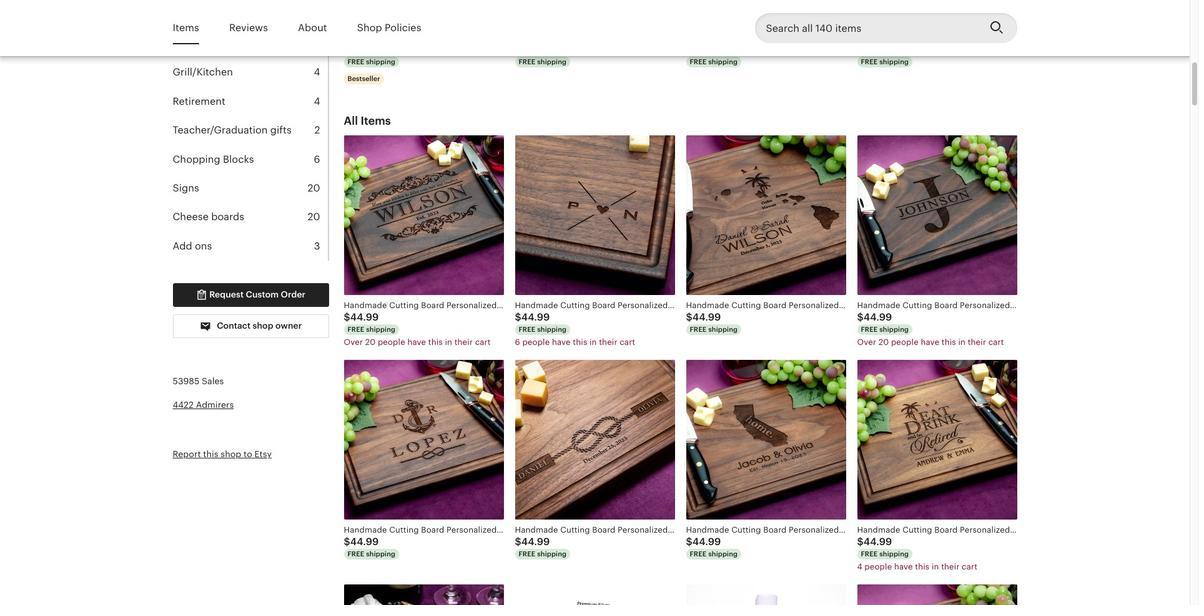 Task type: vqa. For each thing, say whether or not it's contained in the screenshot.
Wonder
no



Task type: locate. For each thing, give the bounding box(es) containing it.
people inside $ 44.99 free shipping 4 people have this in their cart
[[865, 563, 892, 572]]

teacher/graduation gifts
[[173, 124, 292, 136]]

items right "all"
[[361, 114, 391, 128]]

housewarming
[[173, 38, 245, 49]]

tab up ons
[[173, 203, 328, 232]]

0 horizontal spatial shop
[[221, 450, 241, 460]]

1 horizontal spatial shop
[[253, 321, 273, 331]]

etsy
[[255, 450, 272, 460]]

over
[[344, 338, 363, 347], [857, 338, 877, 347]]

reviews
[[229, 22, 268, 34]]

policies
[[385, 22, 421, 34]]

1 over from the left
[[344, 338, 363, 347]]

0 vertical spatial shop
[[253, 321, 273, 331]]

4 tab from the top
[[173, 116, 328, 145]]

$ 44.99 free shipping
[[344, 44, 396, 66], [515, 44, 567, 66], [686, 44, 738, 66], [857, 44, 909, 66], [686, 312, 738, 334], [344, 537, 396, 558], [515, 537, 567, 558], [686, 537, 738, 558]]

reviews link
[[229, 14, 268, 43]]

handmade cutting board personalized spring wreath design #215-wedding & anniversary gift for couples-housewarming and closing present image
[[857, 585, 1017, 606]]

handmade cutting board personalized script corner design #920 -wedding & anniversary gift for couples-housewarming and closing present image
[[857, 0, 1017, 28]]

this inside $ 44.99 free shipping 4 people have this in their cart
[[915, 563, 930, 572]]

44.99
[[350, 44, 379, 56], [521, 44, 550, 56], [693, 44, 721, 56], [864, 44, 892, 56], [350, 312, 379, 324], [521, 312, 550, 324], [693, 312, 721, 324], [864, 312, 892, 324], [350, 537, 379, 548], [521, 537, 550, 548], [693, 537, 721, 548], [864, 537, 892, 548]]

shop
[[253, 321, 273, 331], [221, 450, 241, 460]]

cheese boards
[[173, 211, 244, 223]]

have
[[408, 338, 426, 347], [552, 338, 571, 347], [921, 338, 940, 347], [894, 563, 913, 572]]

handmade cutting board personalized hawaiian island design #807-wedding & anniversary gift for couples-housewarming and closing present image
[[686, 135, 846, 295]]

1 vertical spatial 6
[[515, 338, 520, 347]]

2 vertical spatial 4
[[857, 563, 863, 572]]

handmade cutting board personalized round stamp design #001-wedding & anniversary gift for couples-housewarming and closing present image
[[686, 0, 846, 28]]

their
[[455, 338, 473, 347], [599, 338, 618, 347], [968, 338, 986, 347], [941, 563, 960, 572]]

contact shop owner
[[215, 321, 302, 331]]

items down closing
[[173, 22, 199, 34]]

shop
[[357, 22, 382, 34]]

4
[[314, 66, 320, 78], [314, 95, 320, 107], [857, 563, 863, 572]]

ons
[[195, 240, 212, 252]]

gifts up the reviews
[[212, 9, 233, 20]]

tab down the boards
[[173, 232, 328, 261]]

shipping
[[366, 58, 396, 66], [537, 58, 567, 66], [709, 58, 738, 66], [880, 58, 909, 66], [366, 326, 396, 334], [537, 326, 567, 334], [709, 326, 738, 334], [880, 326, 909, 334], [366, 551, 396, 558], [537, 551, 567, 558], [709, 551, 738, 558], [880, 551, 909, 558]]

closing gifts
[[173, 9, 233, 20]]

1 horizontal spatial $ 44.99 free shipping over 20 people have this in their cart
[[857, 312, 1004, 347]]

2 $ 44.99 free shipping over 20 people have this in their cart from the left
[[857, 312, 1004, 347]]

in inside $ 44.99 free shipping 4 people have this in their cart
[[932, 563, 939, 572]]

blocks
[[223, 153, 254, 165]]

2 tab from the top
[[173, 58, 328, 87]]

owner
[[276, 321, 302, 331]]

$ 44.99 free shipping over 20 people have this in their cart
[[344, 312, 491, 347], [857, 312, 1004, 347]]

this
[[428, 338, 443, 347], [573, 338, 587, 347], [942, 338, 956, 347], [203, 450, 218, 460], [915, 563, 930, 572]]

1 horizontal spatial 6
[[515, 338, 520, 347]]

tab containing closing gifts
[[173, 0, 328, 29]]

6 tab from the top
[[173, 174, 328, 203]]

$ 44.99 free shipping over 20 people have this in their cart for handmade cutting board personalized monogram name design #201-wedding & anniversary gift for couples-housewarming and closing present image
[[857, 312, 1004, 347]]

report
[[173, 450, 201, 460]]

7 tab from the top
[[173, 203, 328, 232]]

1 horizontal spatial over
[[857, 338, 877, 347]]

20
[[308, 182, 320, 194], [308, 211, 320, 223], [365, 338, 376, 347], [879, 338, 889, 347]]

request custom order
[[207, 290, 306, 300]]

handmade cutting board personalized classic monogram design #003-wedding & anniversary gift for couples-housewarming and closing present image
[[344, 0, 504, 28]]

$ inside $ 44.99 free shipping 4 people have this in their cart
[[857, 537, 864, 548]]

request custom order link
[[173, 284, 329, 307]]

handmade cutting board personalized nautical anchor & initial design #804-wedding and anniversary gift for couples-housewarming present image
[[344, 360, 504, 520]]

9
[[314, 9, 320, 20]]

1 vertical spatial items
[[361, 114, 391, 128]]

4422 admirers
[[173, 400, 234, 410]]

tab
[[173, 0, 328, 29], [173, 58, 328, 87], [173, 87, 328, 116], [173, 116, 328, 145], [173, 145, 328, 174], [173, 174, 328, 203], [173, 203, 328, 232], [173, 232, 328, 261]]

free inside $ 44.99 free shipping 4 people have this in their cart
[[861, 551, 878, 558]]

tab down teacher/graduation gifts
[[173, 145, 328, 174]]

6
[[314, 153, 320, 165], [515, 338, 520, 347]]

1 vertical spatial gifts
[[270, 124, 292, 136]]

1 $ 44.99 free shipping over 20 people have this in their cart from the left
[[344, 312, 491, 347]]

5 tab from the top
[[173, 145, 328, 174]]

tab down the reviews link
[[173, 58, 328, 87]]

about link
[[298, 14, 327, 43]]

8 tab from the top
[[173, 232, 328, 261]]

0 vertical spatial gifts
[[212, 9, 233, 20]]

people
[[378, 338, 405, 347], [522, 338, 550, 347], [891, 338, 919, 347], [865, 563, 892, 572]]

tab containing grill/kitchen
[[173, 58, 328, 87]]

shop left owner
[[253, 321, 273, 331]]

grill/kitchen
[[173, 66, 233, 78]]

$
[[344, 44, 350, 56], [515, 44, 521, 56], [686, 44, 693, 56], [857, 44, 864, 56], [344, 312, 350, 324], [515, 312, 521, 324], [686, 312, 693, 324], [857, 312, 864, 324], [344, 537, 350, 548], [515, 537, 521, 548], [686, 537, 693, 548], [857, 537, 864, 548]]

0 vertical spatial 4
[[314, 66, 320, 78]]

0 horizontal spatial $ 44.99 free shipping over 20 people have this in their cart
[[344, 312, 491, 347]]

tab containing cheese boards
[[173, 203, 328, 232]]

to
[[244, 450, 252, 460]]

free
[[348, 58, 364, 66], [519, 58, 536, 66], [690, 58, 707, 66], [861, 58, 878, 66], [348, 326, 364, 334], [519, 326, 536, 334], [690, 326, 707, 334], [861, 326, 878, 334], [348, 551, 364, 558], [519, 551, 536, 558], [690, 551, 707, 558], [861, 551, 878, 558]]

cart inside the $ 44.99 free shipping 6 people have this in their cart
[[620, 338, 635, 347]]

$ 44.99 free shipping 6 people have this in their cart
[[515, 312, 635, 347]]

4 for retirement
[[314, 95, 320, 107]]

shop left to at the left
[[221, 450, 241, 460]]

6 inside the $ 44.99 free shipping 6 people have this in their cart
[[515, 338, 520, 347]]

0 horizontal spatial items
[[173, 22, 199, 34]]

handmade cutting board personalized couples knot design #805-wedding & anniversary gift for couples-housewarming and closing present image
[[515, 360, 675, 520]]

2 over from the left
[[857, 338, 877, 347]]

tab up housewarming
[[173, 0, 328, 29]]

cart
[[475, 338, 491, 347], [620, 338, 635, 347], [989, 338, 1004, 347], [962, 563, 978, 572]]

gifts left 2
[[270, 124, 292, 136]]

0 vertical spatial 6
[[314, 153, 320, 165]]

$ inside the $ 44.99 free shipping 6 people have this in their cart
[[515, 312, 521, 324]]

in
[[445, 338, 452, 347], [590, 338, 597, 347], [959, 338, 966, 347], [932, 563, 939, 572]]

1 horizontal spatial gifts
[[270, 124, 292, 136]]

44.99 inside $ 44.99 free shipping 4 people have this in their cart
[[864, 537, 892, 548]]

gifts for closing gifts
[[212, 9, 233, 20]]

handmade cutting board personalized tropical retirement design #702-wedding & anniversary gift for couples-housewarming and closing present image
[[857, 360, 1017, 520]]

1 vertical spatial 4
[[314, 95, 320, 107]]

3 tab from the top
[[173, 87, 328, 116]]

gift wrap & personal message image
[[515, 585, 675, 606]]

all
[[344, 114, 358, 128]]

4422
[[173, 400, 194, 410]]

3
[[314, 240, 320, 252]]

0 horizontal spatial over
[[344, 338, 363, 347]]

tab up teacher/graduation gifts
[[173, 87, 328, 116]]

1 horizontal spatial items
[[361, 114, 391, 128]]

gifts
[[212, 9, 233, 20], [270, 124, 292, 136]]

tab down blocks
[[173, 174, 328, 203]]

0 horizontal spatial gifts
[[212, 9, 233, 20]]

1 tab from the top
[[173, 0, 328, 29]]

0 horizontal spatial 6
[[314, 153, 320, 165]]

4 inside $ 44.99 free shipping 4 people have this in their cart
[[857, 563, 863, 572]]

$ 44.99 free shipping 4 people have this in their cart
[[857, 537, 978, 572]]

handmade cutting board personalizedmodern heart initial design #923-wedding & anniversary gift for couples-housewarming and closing present image
[[515, 135, 675, 295]]

tab containing signs
[[173, 174, 328, 203]]

tab up blocks
[[173, 116, 328, 145]]

items
[[173, 22, 199, 34], [361, 114, 391, 128]]

contact
[[217, 321, 251, 331]]



Task type: describe. For each thing, give the bounding box(es) containing it.
contact shop owner button
[[173, 315, 329, 339]]

sections tab list
[[173, 0, 329, 261]]

people inside the $ 44.99 free shipping 6 people have this in their cart
[[522, 338, 550, 347]]

tab containing chopping blocks
[[173, 145, 328, 174]]

over for handmade cutting board personalized rustic quote design #301-wedding & anniversary gift for couples-housewarming and closing present image
[[344, 338, 363, 347]]

6 inside tab
[[314, 153, 320, 165]]

53985
[[173, 377, 199, 387]]

have inside the $ 44.99 free shipping 6 people have this in their cart
[[552, 338, 571, 347]]

bestseller
[[348, 75, 380, 82]]

add ons
[[173, 240, 212, 252]]

tab containing add ons
[[173, 232, 328, 261]]

handmade cutting board personalized rustic quote design #301-wedding & anniversary gift for couples-housewarming and closing present image
[[344, 135, 504, 295]]

shop policies link
[[357, 14, 421, 43]]

order
[[281, 290, 306, 300]]

handmade cutting board personalized tropical beach design #409-wedding & anniversary gift for couples-housewarming and closing present image
[[344, 585, 504, 606]]

chopping
[[173, 153, 220, 165]]

add
[[173, 240, 192, 252]]

retirement
[[173, 95, 225, 107]]

straga cutting board oil image
[[686, 585, 846, 606]]

handmade cutting board personalized state silhouette design #602-wedding & anniversary gift for couples-housewarming and closing present image
[[686, 360, 846, 520]]

Search all 140 items text field
[[755, 13, 980, 43]]

gifts for teacher/graduation gifts
[[270, 124, 292, 136]]

sales
[[202, 377, 224, 387]]

custom
[[246, 290, 279, 300]]

free inside the $ 44.99 free shipping 6 people have this in their cart
[[519, 326, 536, 334]]

4 for grill/kitchen
[[314, 66, 320, 78]]

request
[[209, 290, 244, 300]]

their inside $ 44.99 free shipping 4 people have this in their cart
[[941, 563, 960, 572]]

shop inside the contact shop owner button
[[253, 321, 273, 331]]

cart inside $ 44.99 free shipping 4 people have this in their cart
[[962, 563, 978, 572]]

closing
[[173, 9, 209, 20]]

in inside the $ 44.99 free shipping 6 people have this in their cart
[[590, 338, 597, 347]]

handmade cutting board personalized monogram name design #201-wedding & anniversary gift for couples-housewarming and closing present image
[[857, 135, 1017, 295]]

tab containing retirement
[[173, 87, 328, 116]]

have inside $ 44.99 free shipping 4 people have this in their cart
[[894, 563, 913, 572]]

report this shop to etsy
[[173, 450, 272, 460]]

items link
[[173, 14, 199, 43]]

report this shop to etsy link
[[173, 450, 272, 460]]

4422 admirers link
[[173, 400, 234, 410]]

shipping inside $ 44.99 free shipping 4 people have this in their cart
[[880, 551, 909, 558]]

teacher/graduation
[[173, 124, 268, 136]]

about
[[298, 22, 327, 34]]

all items
[[344, 114, 391, 128]]

cheese
[[173, 211, 209, 223]]

boards
[[211, 211, 244, 223]]

signs
[[173, 182, 199, 194]]

chopping blocks
[[173, 153, 254, 165]]

shipping inside the $ 44.99 free shipping 6 people have this in their cart
[[537, 326, 567, 334]]

44.99 inside the $ 44.99 free shipping 6 people have this in their cart
[[521, 312, 550, 324]]

tab containing teacher/graduation gifts
[[173, 116, 328, 145]]

2
[[314, 124, 320, 136]]

1 vertical spatial shop
[[221, 450, 241, 460]]

53985 sales
[[173, 377, 224, 387]]

over for handmade cutting board personalized monogram name design #201-wedding & anniversary gift for couples-housewarming and closing present image
[[857, 338, 877, 347]]

$ 44.99 free shipping over 20 people have this in their cart for handmade cutting board personalized rustic quote design #301-wedding & anniversary gift for couples-housewarming and closing present image
[[344, 312, 491, 347]]

0 vertical spatial items
[[173, 22, 199, 34]]

shop policies
[[357, 22, 421, 34]]

this inside the $ 44.99 free shipping 6 people have this in their cart
[[573, 338, 587, 347]]

admirers
[[196, 400, 234, 410]]

their inside the $ 44.99 free shipping 6 people have this in their cart
[[599, 338, 618, 347]]



